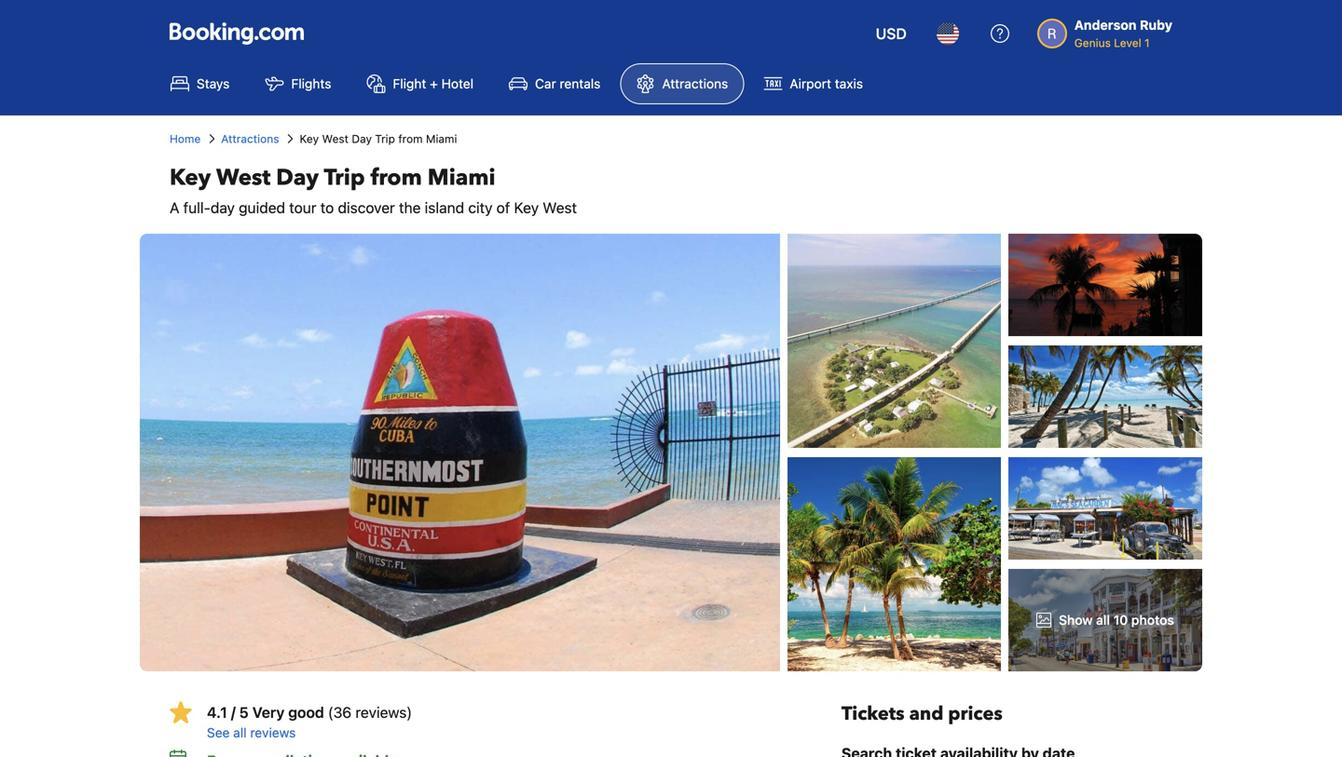 Task type: describe. For each thing, give the bounding box(es) containing it.
1 vertical spatial attractions
[[221, 132, 279, 145]]

taxis
[[835, 76, 863, 91]]

a
[[170, 199, 179, 217]]

2 vertical spatial west
[[543, 199, 577, 217]]

reviews
[[250, 726, 296, 741]]

airport taxis
[[790, 76, 863, 91]]

west for key west day trip from miami
[[322, 132, 349, 145]]

discover
[[338, 199, 395, 217]]

2 vertical spatial key
[[514, 199, 539, 217]]

0 vertical spatial attractions
[[662, 76, 728, 91]]

+
[[430, 76, 438, 91]]

5
[[239, 704, 249, 722]]

miami for key west day trip from miami a full-day guided tour to discover the island city of key west
[[428, 163, 496, 193]]

key for key west day trip from miami
[[300, 132, 319, 145]]

prices
[[949, 702, 1003, 728]]

flight + hotel link
[[351, 63, 490, 104]]

anderson ruby genius level 1
[[1075, 17, 1173, 49]]

city
[[468, 199, 493, 217]]

1 horizontal spatial attractions link
[[620, 63, 744, 104]]

4.1
[[207, 704, 227, 722]]

full-
[[183, 199, 211, 217]]

show all 10 photos
[[1059, 613, 1175, 628]]

anderson
[[1075, 17, 1137, 33]]

the
[[399, 199, 421, 217]]

car rentals link
[[493, 63, 617, 104]]

usd
[[876, 25, 907, 42]]

key west day trip from miami a full-day guided tour to discover the island city of key west
[[170, 163, 577, 217]]

all inside 4.1 / 5 very good (36 reviews) see all reviews
[[233, 726, 247, 741]]

trip for key west day trip from miami
[[375, 132, 395, 145]]

key for key west day trip from miami a full-day guided tour to discover the island city of key west
[[170, 163, 211, 193]]

your account menu anderson ruby genius level 1 element
[[1037, 8, 1180, 51]]

key west day trip from miami
[[300, 132, 457, 145]]

flights link
[[249, 63, 347, 104]]



Task type: locate. For each thing, give the bounding box(es) containing it.
1 horizontal spatial trip
[[375, 132, 395, 145]]

0 horizontal spatial west
[[216, 163, 271, 193]]

all down 5
[[233, 726, 247, 741]]

10
[[1114, 613, 1128, 628]]

key right the of
[[514, 199, 539, 217]]

day inside key west day trip from miami a full-day guided tour to discover the island city of key west
[[276, 163, 319, 193]]

rentals
[[560, 76, 601, 91]]

trip for key west day trip from miami a full-day guided tour to discover the island city of key west
[[324, 163, 365, 193]]

car
[[535, 76, 556, 91]]

from up the at the left of the page
[[371, 163, 422, 193]]

car rentals
[[535, 76, 601, 91]]

home
[[170, 132, 201, 145]]

to
[[321, 199, 334, 217]]

flight
[[393, 76, 426, 91]]

4.1 / 5 very good (36 reviews) see all reviews
[[207, 704, 412, 741]]

very
[[252, 704, 285, 722]]

1 horizontal spatial day
[[352, 132, 372, 145]]

level
[[1114, 36, 1142, 49]]

all
[[1096, 613, 1110, 628], [233, 726, 247, 741]]

2 horizontal spatial west
[[543, 199, 577, 217]]

0 vertical spatial trip
[[375, 132, 395, 145]]

see
[[207, 726, 230, 741]]

island
[[425, 199, 464, 217]]

flight + hotel
[[393, 76, 474, 91]]

1
[[1145, 36, 1150, 49]]

1 horizontal spatial key
[[300, 132, 319, 145]]

miami
[[426, 132, 457, 145], [428, 163, 496, 193]]

0 horizontal spatial attractions link
[[221, 131, 279, 147]]

0 horizontal spatial attractions
[[221, 132, 279, 145]]

0 vertical spatial all
[[1096, 613, 1110, 628]]

1 vertical spatial attractions link
[[221, 131, 279, 147]]

west down flights
[[322, 132, 349, 145]]

0 vertical spatial from
[[398, 132, 423, 145]]

good
[[288, 704, 324, 722]]

home link
[[170, 131, 201, 147]]

tickets and prices
[[842, 702, 1003, 728]]

trip inside key west day trip from miami a full-day guided tour to discover the island city of key west
[[324, 163, 365, 193]]

0 horizontal spatial day
[[276, 163, 319, 193]]

key down flights
[[300, 132, 319, 145]]

west for key west day trip from miami a full-day guided tour to discover the island city of key west
[[216, 163, 271, 193]]

0 horizontal spatial key
[[170, 163, 211, 193]]

key up full-
[[170, 163, 211, 193]]

0 horizontal spatial all
[[233, 726, 247, 741]]

hotel
[[442, 76, 474, 91]]

flights
[[291, 76, 331, 91]]

(36
[[328, 704, 352, 722]]

west
[[322, 132, 349, 145], [216, 163, 271, 193], [543, 199, 577, 217]]

2 horizontal spatial key
[[514, 199, 539, 217]]

of
[[497, 199, 510, 217]]

day for key west day trip from miami a full-day guided tour to discover the island city of key west
[[276, 163, 319, 193]]

1 horizontal spatial west
[[322, 132, 349, 145]]

miami for key west day trip from miami
[[426, 132, 457, 145]]

stays link
[[155, 63, 246, 104]]

airport
[[790, 76, 832, 91]]

genius
[[1075, 36, 1111, 49]]

1 vertical spatial all
[[233, 726, 247, 741]]

show
[[1059, 613, 1093, 628]]

reviews)
[[356, 704, 412, 722]]

/
[[231, 704, 236, 722]]

see all reviews button
[[207, 724, 812, 743]]

all left 10 on the right bottom
[[1096, 613, 1110, 628]]

day
[[352, 132, 372, 145], [276, 163, 319, 193]]

day up key west day trip from miami a full-day guided tour to discover the island city of key west on the left top
[[352, 132, 372, 145]]

ruby
[[1140, 17, 1173, 33]]

1 vertical spatial day
[[276, 163, 319, 193]]

1 horizontal spatial all
[[1096, 613, 1110, 628]]

trip
[[375, 132, 395, 145], [324, 163, 365, 193]]

1 vertical spatial key
[[170, 163, 211, 193]]

0 vertical spatial west
[[322, 132, 349, 145]]

miami down +
[[426, 132, 457, 145]]

0 vertical spatial attractions link
[[620, 63, 744, 104]]

1 vertical spatial miami
[[428, 163, 496, 193]]

0 horizontal spatial trip
[[324, 163, 365, 193]]

from
[[398, 132, 423, 145], [371, 163, 422, 193]]

day
[[211, 199, 235, 217]]

miami inside key west day trip from miami a full-day guided tour to discover the island city of key west
[[428, 163, 496, 193]]

photos
[[1132, 613, 1175, 628]]

tour
[[289, 199, 317, 217]]

trip up key west day trip from miami a full-day guided tour to discover the island city of key west on the left top
[[375, 132, 395, 145]]

usd button
[[865, 11, 918, 56]]

0 vertical spatial key
[[300, 132, 319, 145]]

from inside key west day trip from miami a full-day guided tour to discover the island city of key west
[[371, 163, 422, 193]]

stays
[[197, 76, 230, 91]]

1 horizontal spatial attractions
[[662, 76, 728, 91]]

from for key west day trip from miami a full-day guided tour to discover the island city of key west
[[371, 163, 422, 193]]

0 vertical spatial miami
[[426, 132, 457, 145]]

day for key west day trip from miami
[[352, 132, 372, 145]]

from for key west day trip from miami
[[398, 132, 423, 145]]

day up tour
[[276, 163, 319, 193]]

1 vertical spatial west
[[216, 163, 271, 193]]

attractions
[[662, 76, 728, 91], [221, 132, 279, 145]]

west up guided
[[216, 163, 271, 193]]

miami up island
[[428, 163, 496, 193]]

from down the flight
[[398, 132, 423, 145]]

1 vertical spatial trip
[[324, 163, 365, 193]]

trip up to at left
[[324, 163, 365, 193]]

tickets
[[842, 702, 905, 728]]

key
[[300, 132, 319, 145], [170, 163, 211, 193], [514, 199, 539, 217]]

and
[[910, 702, 944, 728]]

airport taxis link
[[748, 63, 879, 104]]

guided
[[239, 199, 285, 217]]

west right the of
[[543, 199, 577, 217]]

booking.com image
[[170, 22, 304, 45]]

attractions link
[[620, 63, 744, 104], [221, 131, 279, 147]]

0 vertical spatial day
[[352, 132, 372, 145]]

1 vertical spatial from
[[371, 163, 422, 193]]



Task type: vqa. For each thing, say whether or not it's contained in the screenshot.
the bottom our
no



